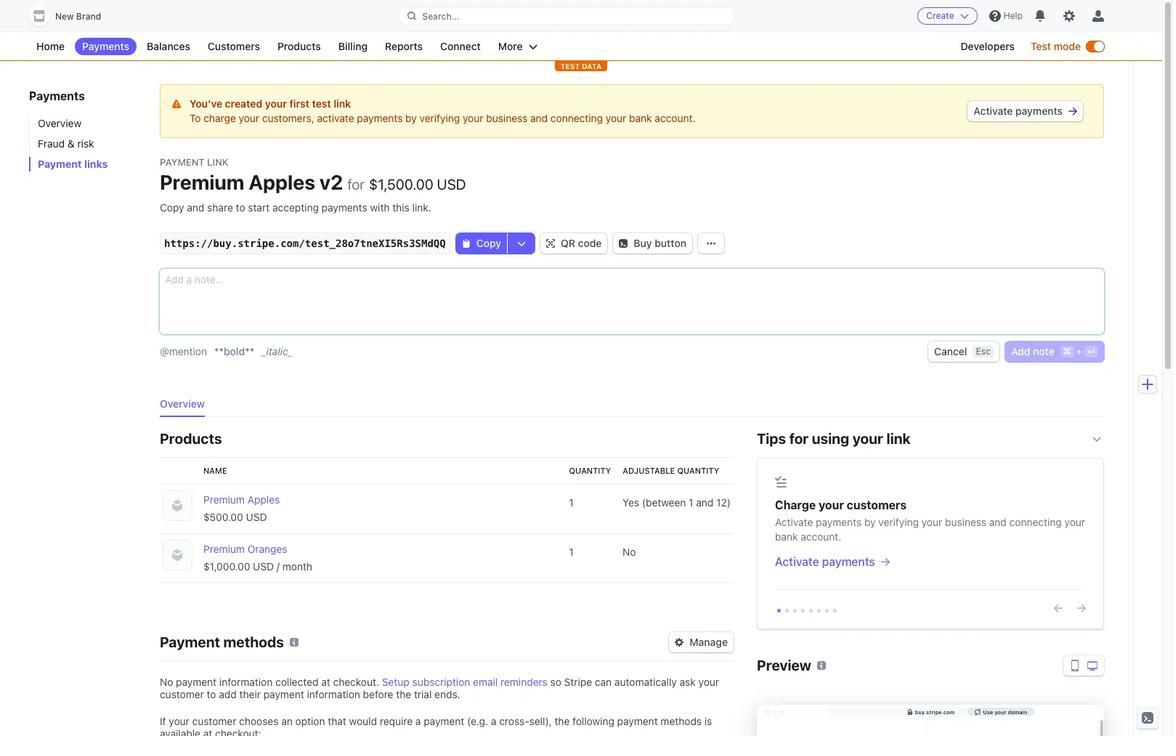 Task type: vqa. For each thing, say whether or not it's contained in the screenshot.
Shortcuts element
no



Task type: locate. For each thing, give the bounding box(es) containing it.
checkout.
[[333, 676, 379, 688]]

quantity
[[569, 466, 611, 475], [678, 466, 720, 475]]

usd inside premium oranges $1,000.00 usd / month
[[253, 560, 274, 573]]

premium inside premium oranges $1,000.00 usd / month
[[204, 543, 245, 555]]

usd for apples
[[246, 511, 267, 523]]

accepting
[[273, 201, 319, 214]]

svg image left manage
[[676, 638, 684, 647]]

the
[[396, 688, 412, 701], [555, 715, 570, 728]]

1 horizontal spatial the
[[555, 715, 570, 728]]

1 horizontal spatial information
[[307, 688, 360, 701]]

1 vertical spatial for
[[790, 430, 809, 447]]

use your domain
[[984, 709, 1028, 715]]

month
[[283, 560, 313, 573]]

usd left the '/'
[[253, 560, 274, 573]]

apples inside premium apples $500.00 usd
[[248, 494, 280, 506]]

activate
[[317, 112, 354, 124]]

activate payments down charge
[[776, 555, 876, 568]]

1 vertical spatial connecting
[[1010, 516, 1063, 528]]

activate payments down test
[[974, 105, 1063, 117]]

overview
[[38, 117, 82, 129], [160, 398, 205, 410]]

link
[[334, 97, 351, 110], [887, 430, 911, 447]]

1 vertical spatial customer
[[192, 715, 237, 728]]

information
[[219, 676, 273, 688], [307, 688, 360, 701]]

None field
[[166, 272, 1100, 288]]

0 horizontal spatial information
[[219, 676, 273, 688]]

test mode
[[1031, 40, 1082, 52]]

0 horizontal spatial copy
[[160, 201, 184, 214]]

add for add a note…
[[165, 273, 184, 286]]

cancel
[[935, 345, 968, 358]]

1 horizontal spatial no
[[623, 546, 636, 558]]

your inside so stripe can automatically ask your customer to add their payment information before the trial ends.
[[699, 676, 720, 688]]

0 horizontal spatial by
[[406, 112, 417, 124]]

usd right $500.00
[[246, 511, 267, 523]]

0 vertical spatial at
[[321, 676, 331, 688]]

premium up $500.00
[[204, 494, 245, 506]]

0 vertical spatial by
[[406, 112, 417, 124]]

0 vertical spatial customer
[[160, 688, 204, 701]]

/
[[277, 560, 280, 573]]

1 vertical spatial premium
[[204, 494, 245, 506]]

adjustable
[[623, 466, 676, 475]]

1 ** from the left
[[214, 345, 224, 357]]

quantity up yes (between 1 and 12)
[[678, 466, 720, 475]]

test
[[561, 62, 580, 71]]

0 vertical spatial methods
[[223, 634, 284, 651]]

2 _ from the left
[[288, 345, 293, 357]]

0 vertical spatial premium
[[160, 170, 245, 194]]

business inside you've created your first test link to charge your customers, activate payments by verifying your business and connecting your bank account.
[[486, 112, 528, 124]]

domain
[[1009, 709, 1028, 715]]

verifying
[[420, 112, 460, 124], [879, 516, 919, 528]]

to left add
[[207, 688, 216, 701]]

button
[[655, 237, 687, 249]]

1 horizontal spatial business
[[946, 516, 987, 528]]

customer up 'if'
[[160, 688, 204, 701]]

overview for the overview button
[[160, 398, 205, 410]]

0 horizontal spatial quantity
[[569, 466, 611, 475]]

new
[[55, 11, 74, 22]]

payment down fraud & risk
[[38, 158, 82, 170]]

1 horizontal spatial by
[[865, 516, 876, 528]]

business inside charge your customers activate payments by verifying your business and connecting your bank account.
[[946, 516, 987, 528]]

the right sell),
[[555, 715, 570, 728]]

1 vertical spatial copy
[[477, 237, 502, 249]]

payments down brand
[[82, 40, 129, 52]]

copy
[[160, 201, 184, 214], [477, 237, 502, 249]]

0 horizontal spatial bank
[[630, 112, 652, 124]]

0 vertical spatial to
[[236, 201, 245, 214]]

svg image inside buy button button
[[620, 239, 628, 248]]

1 horizontal spatial activate payments
[[974, 105, 1063, 117]]

svg image left qr
[[547, 239, 555, 248]]

home
[[36, 40, 65, 52]]

payments inside charge your customers activate payments by verifying your business and connecting your bank account.
[[816, 516, 862, 528]]

0 vertical spatial payments
[[82, 40, 129, 52]]

0 vertical spatial overview
[[38, 117, 82, 129]]

0 vertical spatial no
[[623, 546, 636, 558]]

information up chooses
[[219, 676, 273, 688]]

0 vertical spatial account.
[[655, 112, 696, 124]]

the left trial
[[396, 688, 412, 701]]

1 horizontal spatial copy
[[477, 237, 502, 249]]

1 vertical spatial apples
[[248, 494, 280, 506]]

1 horizontal spatial add
[[1012, 345, 1031, 358]]

2 vertical spatial usd
[[253, 560, 274, 573]]

1 vertical spatial verifying
[[879, 516, 919, 528]]

no for no
[[623, 546, 636, 558]]

1 vertical spatial methods
[[661, 715, 702, 728]]

buy.stripe.com
[[916, 709, 955, 715]]

to left start
[[236, 201, 245, 214]]

1 vertical spatial activate payments
[[776, 555, 876, 568]]

1
[[569, 496, 574, 509], [689, 496, 694, 509], [569, 546, 574, 558]]

1 horizontal spatial **
[[245, 345, 255, 357]]

0 vertical spatial apples
[[249, 170, 315, 194]]

activate inside charge your customers activate payments by verifying your business and connecting your bank account.
[[776, 516, 814, 528]]

methods up their on the left bottom of the page
[[223, 634, 284, 651]]

0 vertical spatial bank
[[630, 112, 652, 124]]

0 horizontal spatial business
[[486, 112, 528, 124]]

payment up add
[[160, 634, 220, 651]]

0 horizontal spatial _
[[262, 345, 266, 357]]

bank inside charge your customers activate payments by verifying your business and connecting your bank account.
[[776, 531, 798, 543]]

add note
[[1012, 345, 1055, 358]]

connecting
[[551, 112, 603, 124], [1010, 516, 1063, 528]]

overview down mention
[[160, 398, 205, 410]]

1 vertical spatial the
[[555, 715, 570, 728]]

svg image
[[1069, 107, 1078, 116], [462, 239, 471, 248], [518, 239, 526, 248], [707, 239, 716, 248]]

0 vertical spatial add
[[165, 273, 184, 286]]

1 vertical spatial at
[[203, 728, 212, 736]]

business
[[486, 112, 528, 124], [946, 516, 987, 528]]

yes
[[623, 496, 640, 509]]

methods left is
[[661, 715, 702, 728]]

0 vertical spatial activate payments
[[974, 105, 1063, 117]]

1 horizontal spatial for
[[790, 430, 809, 447]]

0 horizontal spatial account.
[[655, 112, 696, 124]]

information inside so stripe can automatically ask your customer to add their payment information before the trial ends.
[[307, 688, 360, 701]]

0 horizontal spatial methods
[[223, 634, 284, 651]]

note
[[1034, 345, 1055, 358]]

apples up copy and share to start accepting payments with this link.
[[249, 170, 315, 194]]

connect
[[440, 40, 481, 52]]

payments inside you've created your first test link to charge your customers, activate payments by verifying your business and connecting your bank account.
[[357, 112, 403, 124]]

svg image
[[547, 239, 555, 248], [620, 239, 628, 248], [676, 638, 684, 647]]

add for add note
[[1012, 345, 1031, 358]]

overview up fraud & risk
[[38, 117, 82, 129]]

0 horizontal spatial at
[[203, 728, 212, 736]]

developers link
[[954, 38, 1023, 55]]

new brand
[[55, 11, 101, 22]]

0 vertical spatial business
[[486, 112, 528, 124]]

billing
[[339, 40, 368, 52]]

test data
[[561, 62, 602, 71]]

1 vertical spatial bank
[[776, 531, 798, 543]]

information up that
[[307, 688, 360, 701]]

overview for overview link
[[38, 117, 82, 129]]

1 horizontal spatial _
[[288, 345, 293, 357]]

payment up an
[[264, 688, 304, 701]]

premium oranges $1,000.00 usd / month
[[204, 543, 313, 573]]

payment inside payment link premium apples v2 for $1,500.00 usd
[[160, 156, 205, 168]]

1 horizontal spatial account.
[[801, 531, 842, 543]]

1 vertical spatial by
[[865, 516, 876, 528]]

payment for payment links
[[38, 158, 82, 170]]

for
[[348, 176, 365, 193], [790, 430, 809, 447]]

0 horizontal spatial products
[[160, 430, 222, 447]]

mention
[[169, 345, 207, 357]]

0 vertical spatial the
[[396, 688, 412, 701]]

0 horizontal spatial a
[[186, 273, 192, 286]]

premium inside payment link premium apples v2 for $1,500.00 usd
[[160, 170, 245, 194]]

0 vertical spatial copy
[[160, 201, 184, 214]]

premium down link
[[160, 170, 245, 194]]

activate
[[974, 105, 1014, 117], [776, 516, 814, 528], [776, 555, 820, 568]]

products
[[278, 40, 321, 52], [160, 430, 222, 447]]

1 horizontal spatial methods
[[661, 715, 702, 728]]

add left note…
[[165, 273, 184, 286]]

1 horizontal spatial overview
[[160, 398, 205, 410]]

1 vertical spatial business
[[946, 516, 987, 528]]

qr code
[[561, 237, 602, 249]]

billing link
[[331, 38, 375, 55]]

customers link
[[201, 38, 267, 55]]

link right the 'using'
[[887, 430, 911, 447]]

customer inside so stripe can automatically ask your customer to add their payment information before the trial ends.
[[160, 688, 204, 701]]

if your customer chooses an option that would require a payment (e.g. a cross-sell), the following payment methods is available at checkout:
[[160, 715, 713, 736]]

an
[[281, 715, 293, 728]]

0 horizontal spatial activate payments
[[776, 555, 876, 568]]

a
[[186, 273, 192, 286], [416, 715, 421, 728], [491, 715, 497, 728]]

** right mention
[[214, 345, 224, 357]]

1 vertical spatial to
[[207, 688, 216, 701]]

1 vertical spatial payments
[[29, 89, 85, 102]]

0 horizontal spatial the
[[396, 688, 412, 701]]

1 horizontal spatial at
[[321, 676, 331, 688]]

following
[[573, 715, 615, 728]]

https://buy.stripe.com/test_28o7tnexi5rs3smdqq
[[164, 238, 446, 249]]

1 horizontal spatial svg image
[[620, 239, 628, 248]]

activate payments link down charge your customers activate payments by verifying your business and connecting your bank account.
[[776, 553, 1087, 571]]

account. inside charge your customers activate payments by verifying your business and connecting your bank account.
[[801, 531, 842, 543]]

1 horizontal spatial connecting
[[1010, 516, 1063, 528]]

payment left link
[[160, 156, 205, 168]]

0 vertical spatial products
[[278, 40, 321, 52]]

link inside you've created your first test link to charge your customers, activate payments by verifying your business and connecting your bank account.
[[334, 97, 351, 110]]

by up "$1,500.00" at the left top of the page
[[406, 112, 417, 124]]

premium
[[160, 170, 245, 194], [204, 494, 245, 506], [204, 543, 245, 555]]

connecting inside you've created your first test link to charge your customers, activate payments by verifying your business and connecting your bank account.
[[551, 112, 603, 124]]

2 vertical spatial premium
[[204, 543, 245, 555]]

at right 'collected'
[[321, 676, 331, 688]]

premium up $1,000.00
[[204, 543, 245, 555]]

by down customers
[[865, 516, 876, 528]]

premium inside premium apples $500.00 usd
[[204, 494, 245, 506]]

qr
[[561, 237, 576, 249]]

0 vertical spatial usd
[[437, 176, 466, 193]]

0 horizontal spatial **
[[214, 345, 224, 357]]

2 horizontal spatial svg image
[[676, 638, 684, 647]]

option
[[296, 715, 325, 728]]

reminders
[[501, 676, 548, 688]]

1 vertical spatial usd
[[246, 511, 267, 523]]

0 vertical spatial activate payments link
[[968, 101, 1084, 121]]

0 horizontal spatial to
[[207, 688, 216, 701]]

0 horizontal spatial svg image
[[547, 239, 555, 248]]

methods
[[223, 634, 284, 651], [661, 715, 702, 728]]

email
[[473, 676, 498, 688]]

apples up oranges
[[248, 494, 280, 506]]

for right tips
[[790, 430, 809, 447]]

subscription
[[413, 676, 471, 688]]

for right v2
[[348, 176, 365, 193]]

the inside if your customer chooses an option that would require a payment (e.g. a cross-sell), the following payment methods is available at checkout:
[[555, 715, 570, 728]]

bank inside you've created your first test link to charge your customers, activate payments by verifying your business and connecting your bank account.
[[630, 112, 652, 124]]

(between
[[642, 496, 686, 509]]

payment
[[176, 676, 217, 688], [264, 688, 304, 701], [424, 715, 465, 728], [618, 715, 658, 728]]

usd right "$1,500.00" at the left top of the page
[[437, 176, 466, 193]]

checkout:
[[215, 728, 261, 736]]

products down the overview button
[[160, 430, 222, 447]]

a left note…
[[186, 273, 192, 286]]

1 vertical spatial overview
[[160, 398, 205, 410]]

0 horizontal spatial add
[[165, 273, 184, 286]]

your inside if your customer chooses an option that would require a payment (e.g. a cross-sell), the following payment methods is available at checkout:
[[169, 715, 190, 728]]

svg image left buy
[[620, 239, 628, 248]]

links
[[84, 158, 108, 170]]

no
[[623, 546, 636, 558], [160, 676, 173, 688]]

0 horizontal spatial connecting
[[551, 112, 603, 124]]

no down yes on the right bottom of the page
[[623, 546, 636, 558]]

0 horizontal spatial no
[[160, 676, 173, 688]]

activate payments link down test
[[968, 101, 1084, 121]]

copy inside button
[[477, 237, 502, 249]]

you've created your first test link to charge your customers, activate payments by verifying your business and connecting your bank account.
[[190, 97, 696, 124]]

ask
[[680, 676, 696, 688]]

1 vertical spatial products
[[160, 430, 222, 447]]

created
[[225, 97, 263, 110]]

** left italic
[[245, 345, 255, 357]]

2 vertical spatial activate
[[776, 555, 820, 568]]

setup
[[382, 676, 410, 688]]

svg image inside qr code "button"
[[547, 239, 555, 248]]

0 horizontal spatial overview
[[38, 117, 82, 129]]

no up 'if'
[[160, 676, 173, 688]]

code
[[578, 237, 602, 249]]

create
[[927, 10, 955, 21]]

usd inside premium apples $500.00 usd
[[246, 511, 267, 523]]

products left the billing at the left top
[[278, 40, 321, 52]]

0 vertical spatial connecting
[[551, 112, 603, 124]]

your inside button
[[995, 709, 1007, 715]]

add left note
[[1012, 345, 1031, 358]]

account.
[[655, 112, 696, 124], [801, 531, 842, 543]]

and
[[531, 112, 548, 124], [187, 201, 205, 214], [697, 496, 714, 509], [990, 516, 1007, 528]]

new brand button
[[29, 6, 116, 26]]

1 vertical spatial link
[[887, 430, 911, 447]]

1 for yes (between 1 and 12)
[[569, 496, 574, 509]]

a right (e.g.
[[491, 715, 497, 728]]

payments up overview link
[[29, 89, 85, 102]]

more button
[[491, 38, 545, 55]]

usd
[[437, 176, 466, 193], [246, 511, 267, 523], [253, 560, 274, 573]]

charge your customers activate payments by verifying your business and connecting your bank account.
[[776, 499, 1086, 543]]

1 horizontal spatial bank
[[776, 531, 798, 543]]

0 vertical spatial verifying
[[420, 112, 460, 124]]

customers,
[[262, 112, 315, 124]]

setup subscription email reminders link
[[382, 676, 548, 688]]

cross-
[[500, 715, 530, 728]]

at right available
[[203, 728, 212, 736]]

payment
[[160, 156, 205, 168], [38, 158, 82, 170], [160, 634, 220, 651]]

usd for oranges
[[253, 560, 274, 573]]

1 vertical spatial no
[[160, 676, 173, 688]]

link up activate
[[334, 97, 351, 110]]

0 horizontal spatial for
[[348, 176, 365, 193]]

payment links
[[38, 158, 108, 170]]

1 horizontal spatial quantity
[[678, 466, 720, 475]]

chooses
[[239, 715, 279, 728]]

0 horizontal spatial link
[[334, 97, 351, 110]]

0 vertical spatial link
[[334, 97, 351, 110]]

customer down add
[[192, 715, 237, 728]]

payment down ends.
[[424, 715, 465, 728]]

quantity left the adjustable
[[569, 466, 611, 475]]

svg image for qr
[[547, 239, 555, 248]]

overview inside button
[[160, 398, 205, 410]]

at inside if your customer chooses an option that would require a payment (e.g. a cross-sell), the following payment methods is available at checkout:
[[203, 728, 212, 736]]

1 vertical spatial activate payments link
[[776, 553, 1087, 571]]

0 vertical spatial activate
[[974, 105, 1014, 117]]

payment left add
[[176, 676, 217, 688]]

0 vertical spatial for
[[348, 176, 365, 193]]

Search… text field
[[399, 7, 735, 25]]

apples inside payment link premium apples v2 for $1,500.00 usd
[[249, 170, 315, 194]]

1 vertical spatial account.
[[801, 531, 842, 543]]

link
[[207, 156, 229, 168]]

is
[[705, 715, 713, 728]]

a right the require
[[416, 715, 421, 728]]

using
[[812, 430, 850, 447]]

overview link
[[29, 116, 145, 131]]

charge
[[776, 499, 816, 512]]

0 horizontal spatial verifying
[[420, 112, 460, 124]]



Task type: describe. For each thing, give the bounding box(es) containing it.
usd inside payment link premium apples v2 for $1,500.00 usd
[[437, 176, 466, 193]]

connect link
[[433, 38, 488, 55]]

stripe
[[565, 676, 592, 688]]

$1,500.00
[[369, 176, 434, 193]]

copy for copy and share to start accepting payments with this link.
[[160, 201, 184, 214]]

fraud & risk
[[38, 137, 94, 150]]

ends.
[[435, 688, 461, 701]]

payment inside so stripe can automatically ask your customer to add their payment information before the trial ends.
[[264, 688, 304, 701]]

2 ** from the left
[[245, 345, 255, 357]]

name
[[204, 466, 227, 475]]

no payment information collected at checkout. setup subscription email reminders
[[160, 676, 548, 688]]

payments inside payments link
[[82, 40, 129, 52]]

yes (between 1 and 12)
[[623, 496, 731, 509]]

automatically
[[615, 676, 677, 688]]

overview button
[[160, 394, 214, 417]]

svg image inside copy button
[[462, 239, 471, 248]]

premium for premium oranges $1,000.00 usd / month
[[204, 543, 245, 555]]

brand
[[76, 11, 101, 22]]

to
[[190, 112, 201, 124]]

would
[[349, 715, 377, 728]]

fraud
[[38, 137, 65, 150]]

payment down automatically
[[618, 715, 658, 728]]

copy and share to start accepting payments with this link.
[[160, 201, 432, 214]]

no for no payment information collected at checkout. setup subscription email reminders
[[160, 676, 173, 688]]

copy button
[[456, 233, 507, 254]]

payment links link
[[29, 157, 145, 172]]

svg image inside manage link
[[676, 638, 684, 647]]

1 _ from the left
[[262, 345, 266, 357]]

to inside so stripe can automatically ask your customer to add their payment information before the trial ends.
[[207, 688, 216, 701]]

manage
[[690, 636, 728, 648]]

by inside charge your customers activate payments by verifying your business and connecting your bank account.
[[865, 516, 876, 528]]

charge
[[204, 112, 236, 124]]

sell),
[[530, 715, 552, 728]]

(e.g.
[[467, 715, 489, 728]]

premium apples $500.00 usd
[[204, 494, 280, 523]]

connecting inside charge your customers activate payments by verifying your business and connecting your bank account.
[[1010, 516, 1063, 528]]

first
[[290, 97, 310, 110]]

manage link
[[670, 632, 734, 653]]

$500.00
[[204, 511, 243, 523]]

methods inside if your customer chooses an option that would require a payment (e.g. a cross-sell), the following payment methods is available at checkout:
[[661, 715, 702, 728]]

+
[[1077, 346, 1083, 357]]

available
[[160, 728, 201, 736]]

italic
[[266, 345, 288, 357]]

1 for no
[[569, 546, 574, 558]]

their
[[240, 688, 261, 701]]

$1,000.00
[[204, 560, 250, 573]]

share
[[207, 201, 233, 214]]

help button
[[984, 4, 1029, 28]]

add
[[219, 688, 237, 701]]

and inside you've created your first test link to charge your customers, activate payments by verifying your business and connecting your bank account.
[[531, 112, 548, 124]]

reports link
[[378, 38, 430, 55]]

1 quantity from the left
[[569, 466, 611, 475]]

buy
[[634, 237, 652, 249]]

esc
[[977, 346, 991, 357]]

1 horizontal spatial a
[[416, 715, 421, 728]]

help
[[1004, 10, 1023, 21]]

⌘
[[1064, 346, 1072, 357]]

balances
[[147, 40, 190, 52]]

developers
[[961, 40, 1015, 52]]

tips
[[757, 430, 787, 447]]

payment for payment link premium apples v2 for $1,500.00 usd
[[160, 156, 205, 168]]

payment for payment methods
[[160, 634, 220, 651]]

with
[[370, 201, 390, 214]]

customer inside if your customer chooses an option that would require a payment (e.g. a cross-sell), the following payment methods is available at checkout:
[[192, 715, 237, 728]]

can
[[595, 676, 612, 688]]

copy for copy
[[477, 237, 502, 249]]

verifying inside charge your customers activate payments by verifying your business and connecting your bank account.
[[879, 516, 919, 528]]

premium for premium apples $500.00 usd
[[204, 494, 245, 506]]

require
[[380, 715, 413, 728]]

so
[[551, 676, 562, 688]]

2 horizontal spatial a
[[491, 715, 497, 728]]

2 quantity from the left
[[678, 466, 720, 475]]

start
[[248, 201, 270, 214]]

more
[[499, 40, 523, 52]]

use your domain button
[[968, 708, 1035, 716]]

risk
[[77, 137, 94, 150]]

you've
[[190, 97, 222, 110]]

before
[[363, 688, 394, 701]]

1 horizontal spatial products
[[278, 40, 321, 52]]

&
[[67, 137, 75, 150]]

account. inside you've created your first test link to charge your customers, activate payments by verifying your business and connecting your bank account.
[[655, 112, 696, 124]]

data
[[582, 62, 602, 71]]

1 horizontal spatial to
[[236, 201, 245, 214]]

for inside payment link premium apples v2 for $1,500.00 usd
[[348, 176, 365, 193]]

payments link
[[75, 38, 137, 55]]

svg image for buy
[[620, 239, 628, 248]]

verifying inside you've created your first test link to charge your customers, activate payments by verifying your business and connecting your bank account.
[[420, 112, 460, 124]]

that
[[328, 715, 347, 728]]

reports
[[385, 40, 423, 52]]

balances link
[[140, 38, 198, 55]]

customers
[[208, 40, 260, 52]]

12)
[[717, 496, 731, 509]]

and inside charge your customers activate payments by verifying your business and connecting your bank account.
[[990, 516, 1007, 528]]

payment methods
[[160, 634, 284, 651]]

⌘ + ↵
[[1064, 346, 1096, 357]]

Search… search field
[[399, 7, 735, 25]]

v2
[[320, 170, 343, 194]]

by inside you've created your first test link to charge your customers, activate payments by verifying your business and connecting your bank account.
[[406, 112, 417, 124]]

home link
[[29, 38, 72, 55]]

the inside so stripe can automatically ask your customer to add their payment information before the trial ends.
[[396, 688, 412, 701]]

note…
[[195, 273, 224, 286]]

1 horizontal spatial link
[[887, 430, 911, 447]]



